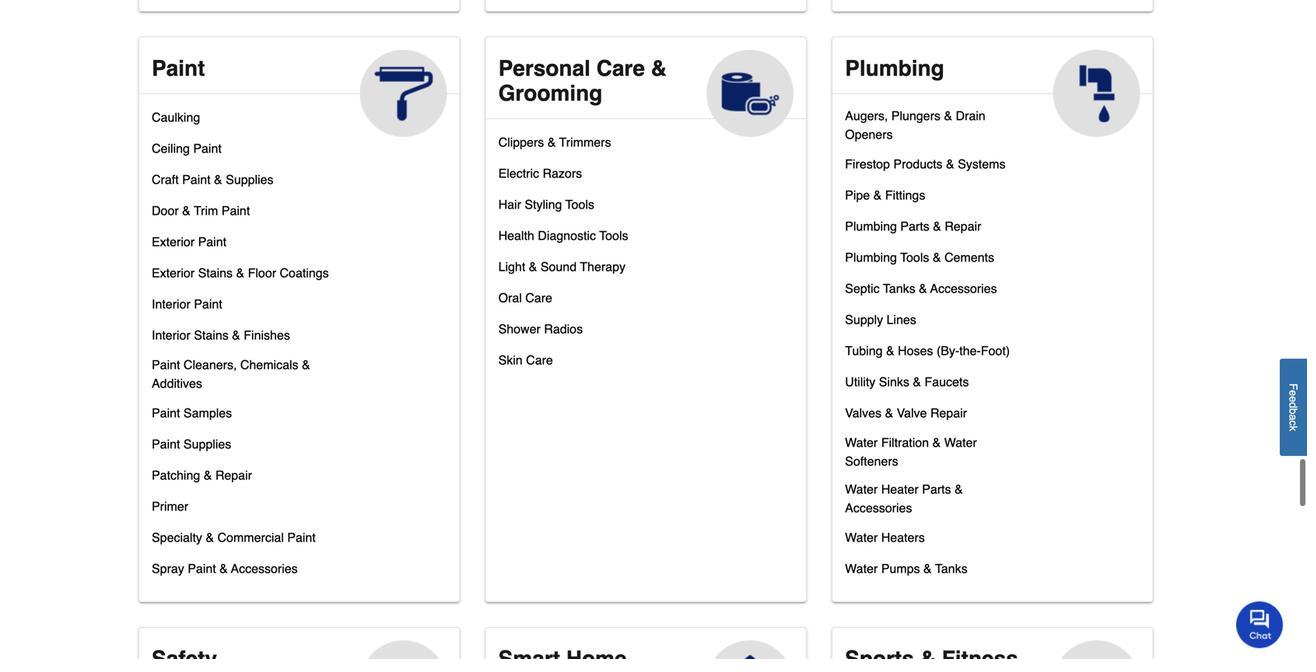 Task type: locate. For each thing, give the bounding box(es) containing it.
interior stains & finishes link
[[152, 325, 290, 356]]

1 vertical spatial supplies
[[184, 437, 231, 451]]

sound
[[541, 260, 577, 274]]

paint up interior stains & finishes
[[194, 297, 222, 311]]

0 vertical spatial exterior
[[152, 235, 195, 249]]

patching & repair
[[152, 468, 252, 483]]

utility sinks & faucets
[[845, 375, 969, 389]]

paint down the ceiling paint link
[[182, 172, 211, 187]]

care for oral
[[526, 291, 553, 305]]

paint link
[[139, 37, 460, 137]]

skin care
[[499, 353, 553, 367]]

2 vertical spatial tools
[[901, 250, 930, 265]]

supplies up door & trim paint
[[226, 172, 274, 187]]

plumbing down pipe & fittings link
[[845, 219, 897, 233]]

1 vertical spatial tools
[[600, 228, 629, 243]]

care right "personal"
[[597, 56, 645, 81]]

0 horizontal spatial tools
[[566, 197, 595, 212]]

1 horizontal spatial tools
[[600, 228, 629, 243]]

personal care & grooming
[[499, 56, 667, 106]]

foot)
[[981, 344, 1010, 358]]

electric razors link
[[499, 163, 582, 194]]

0 vertical spatial care
[[597, 56, 645, 81]]

1 exterior from the top
[[152, 235, 195, 249]]

tanks right pumps
[[936, 562, 968, 576]]

parts up plumbing tools & cements
[[901, 219, 930, 233]]

plumbing up septic
[[845, 250, 897, 265]]

specialty & commercial paint
[[152, 530, 316, 545]]

exterior for exterior paint
[[152, 235, 195, 249]]

repair down faucets
[[931, 406, 968, 420]]

care for skin
[[526, 353, 553, 367]]

water heaters
[[845, 530, 925, 545]]

plumbing inside 'plumbing tools & cements' "link"
[[845, 250, 897, 265]]

interior for interior stains & finishes
[[152, 328, 191, 342]]

& inside water filtration & water softeners
[[933, 435, 941, 450]]

plumbing inside plumbing parts & repair link
[[845, 219, 897, 233]]

softeners
[[845, 454, 899, 469]]

shower
[[499, 322, 541, 336]]

water for water filtration & water softeners
[[845, 435, 878, 450]]

0 vertical spatial tanks
[[883, 281, 916, 296]]

stains for exterior
[[198, 266, 233, 280]]

exterior paint
[[152, 235, 227, 249]]

tubing
[[845, 344, 883, 358]]

pumps
[[882, 562, 920, 576]]

accessories down heater at the bottom right
[[845, 501, 913, 515]]

water filtration & water softeners link
[[845, 434, 1026, 480]]

k
[[1288, 426, 1300, 432]]

utility sinks & faucets link
[[845, 371, 969, 402]]

firestop products & systems
[[845, 157, 1006, 171]]

tools up diagnostic
[[566, 197, 595, 212]]

filtration
[[882, 435, 929, 450]]

water right filtration
[[945, 435, 977, 450]]

1 plumbing from the top
[[845, 56, 945, 81]]

exterior down exterior paint link
[[152, 266, 195, 280]]

chemicals
[[240, 358, 299, 372]]

supply
[[845, 312, 884, 327]]

styling
[[525, 197, 562, 212]]

stains
[[198, 266, 233, 280], [194, 328, 229, 342]]

septic tanks & accessories
[[845, 281, 998, 296]]

accessories inside "link"
[[231, 562, 298, 576]]

firestop products & systems link
[[845, 153, 1006, 184]]

water inside 'link'
[[845, 530, 878, 545]]

1 vertical spatial stains
[[194, 328, 229, 342]]

care down "shower radios" link
[[526, 353, 553, 367]]

water for water heaters
[[845, 530, 878, 545]]

tanks up lines
[[883, 281, 916, 296]]

plumbing for plumbing parts & repair
[[845, 219, 897, 233]]

valves & valve repair
[[845, 406, 968, 420]]

shower radios
[[499, 322, 583, 336]]

augers, plungers & drain openers link
[[845, 107, 1026, 153]]

&
[[651, 56, 667, 81], [944, 109, 953, 123], [548, 135, 556, 149], [947, 157, 955, 171], [214, 172, 222, 187], [874, 188, 882, 202], [182, 203, 191, 218], [933, 219, 942, 233], [933, 250, 941, 265], [529, 260, 537, 274], [236, 266, 245, 280], [919, 281, 928, 296], [232, 328, 240, 342], [887, 344, 895, 358], [302, 358, 310, 372], [913, 375, 922, 389], [885, 406, 894, 420], [933, 435, 941, 450], [204, 468, 212, 483], [955, 482, 963, 497], [206, 530, 214, 545], [220, 562, 228, 576], [924, 562, 932, 576]]

repair down the paint supplies link
[[215, 468, 252, 483]]

specialty & commercial paint link
[[152, 527, 316, 558]]

2 horizontal spatial tools
[[901, 250, 930, 265]]

2 vertical spatial plumbing
[[845, 250, 897, 265]]

2 exterior from the top
[[152, 266, 195, 280]]

safety image
[[360, 641, 447, 659]]

2 interior from the top
[[152, 328, 191, 342]]

the-
[[960, 344, 981, 358]]

0 vertical spatial supplies
[[226, 172, 274, 187]]

1 vertical spatial exterior
[[152, 266, 195, 280]]

0 vertical spatial repair
[[945, 219, 982, 233]]

2 e from the top
[[1288, 396, 1300, 402]]

craft paint & supplies
[[152, 172, 274, 187]]

openers
[[845, 127, 893, 142]]

0 horizontal spatial accessories
[[231, 562, 298, 576]]

1 interior from the top
[[152, 297, 191, 311]]

ceiling
[[152, 141, 190, 156]]

smart home, security, wi-fi image
[[707, 641, 794, 659]]

0 vertical spatial stains
[[198, 266, 233, 280]]

personal care & grooming image
[[707, 50, 794, 137]]

health diagnostic tools
[[499, 228, 629, 243]]

water down softeners
[[845, 482, 878, 497]]

stains down exterior paint link
[[198, 266, 233, 280]]

water up softeners
[[845, 435, 878, 450]]

& inside augers, plungers & drain openers
[[944, 109, 953, 123]]

plumbing up plungers
[[845, 56, 945, 81]]

oral
[[499, 291, 522, 305]]

water left heaters on the bottom right of the page
[[845, 530, 878, 545]]

parts
[[901, 219, 930, 233], [923, 482, 952, 497]]

0 vertical spatial interior
[[152, 297, 191, 311]]

paint right spray
[[188, 562, 216, 576]]

accessories down "cements"
[[931, 281, 998, 296]]

exterior stains & floor coatings link
[[152, 262, 329, 293]]

tools
[[566, 197, 595, 212], [600, 228, 629, 243], [901, 250, 930, 265]]

water
[[845, 435, 878, 450], [945, 435, 977, 450], [845, 482, 878, 497], [845, 530, 878, 545], [845, 562, 878, 576]]

1 horizontal spatial accessories
[[845, 501, 913, 515]]

1 vertical spatial plumbing
[[845, 219, 897, 233]]

2 vertical spatial care
[[526, 353, 553, 367]]

1 vertical spatial accessories
[[845, 501, 913, 515]]

accessories for spray paint & accessories
[[231, 562, 298, 576]]

plumbing inside the plumbing link
[[845, 56, 945, 81]]

repair for valves & valve repair
[[931, 406, 968, 420]]

door
[[152, 203, 179, 218]]

1 vertical spatial repair
[[931, 406, 968, 420]]

accessories
[[931, 281, 998, 296], [845, 501, 913, 515], [231, 562, 298, 576]]

oral care link
[[499, 287, 553, 318]]

1 vertical spatial interior
[[152, 328, 191, 342]]

exterior inside exterior stains & floor coatings link
[[152, 266, 195, 280]]

1 vertical spatial care
[[526, 291, 553, 305]]

2 horizontal spatial accessories
[[931, 281, 998, 296]]

care inside 'link'
[[526, 291, 553, 305]]

0 vertical spatial tools
[[566, 197, 595, 212]]

interior down interior paint link
[[152, 328, 191, 342]]

repair
[[945, 219, 982, 233], [931, 406, 968, 420], [215, 468, 252, 483]]

health diagnostic tools link
[[499, 225, 629, 256]]

paint supplies link
[[152, 434, 231, 465]]

water down water heaters 'link'
[[845, 562, 878, 576]]

exterior paint link
[[152, 231, 227, 262]]

razors
[[543, 166, 582, 181]]

systems
[[958, 157, 1006, 171]]

stains up "cleaners,"
[[194, 328, 229, 342]]

exterior down door
[[152, 235, 195, 249]]

repair up "cements"
[[945, 219, 982, 233]]

hair styling tools link
[[499, 194, 595, 225]]

1 vertical spatial parts
[[923, 482, 952, 497]]

tools up therapy
[[600, 228, 629, 243]]

clippers & trimmers
[[499, 135, 611, 149]]

electric razors
[[499, 166, 582, 181]]

2 vertical spatial repair
[[215, 468, 252, 483]]

augers, plungers & drain openers
[[845, 109, 986, 142]]

1 horizontal spatial tanks
[[936, 562, 968, 576]]

sports & fitness image
[[1054, 641, 1141, 659]]

parts down water filtration & water softeners link
[[923, 482, 952, 497]]

spray paint & accessories link
[[152, 558, 298, 589]]

therapy
[[580, 260, 626, 274]]

heater
[[882, 482, 919, 497]]

paint inside "link"
[[188, 562, 216, 576]]

skin care link
[[499, 349, 553, 381]]

tools down plumbing parts & repair link
[[901, 250, 930, 265]]

supplies down paint samples link
[[184, 437, 231, 451]]

0 vertical spatial accessories
[[931, 281, 998, 296]]

2 plumbing from the top
[[845, 219, 897, 233]]

0 vertical spatial plumbing
[[845, 56, 945, 81]]

grooming
[[499, 81, 603, 106]]

e up b
[[1288, 396, 1300, 402]]

accessories down "commercial"
[[231, 562, 298, 576]]

interior up interior stains & finishes
[[152, 297, 191, 311]]

hair styling tools
[[499, 197, 595, 212]]

paint up craft paint & supplies
[[193, 141, 222, 156]]

plumbing parts & repair
[[845, 219, 982, 233]]

2 vertical spatial accessories
[[231, 562, 298, 576]]

water inside "water heater parts & accessories"
[[845, 482, 878, 497]]

3 plumbing from the top
[[845, 250, 897, 265]]

paint up additives
[[152, 358, 180, 372]]

e up the d
[[1288, 390, 1300, 396]]

coatings
[[280, 266, 329, 280]]

care inside the personal care & grooming
[[597, 56, 645, 81]]

& inside "water heater parts & accessories"
[[955, 482, 963, 497]]

septic tanks & accessories link
[[845, 278, 998, 309]]

care right the oral
[[526, 291, 553, 305]]

personal
[[499, 56, 591, 81]]

caulking
[[152, 110, 200, 124]]

1 vertical spatial tanks
[[936, 562, 968, 576]]

patching & repair link
[[152, 465, 252, 496]]

additives
[[152, 376, 202, 391]]

tools for hair styling tools
[[566, 197, 595, 212]]

exterior inside exterior paint link
[[152, 235, 195, 249]]



Task type: vqa. For each thing, say whether or not it's contained in the screenshot.
the do?
no



Task type: describe. For each thing, give the bounding box(es) containing it.
accessories for septic tanks & accessories
[[931, 281, 998, 296]]

lines
[[887, 312, 917, 327]]

parts inside "water heater parts & accessories"
[[923, 482, 952, 497]]

plumbing image
[[1054, 50, 1141, 137]]

commercial
[[218, 530, 284, 545]]

sinks
[[879, 375, 910, 389]]

trimmers
[[559, 135, 611, 149]]

paint inside paint cleaners, chemicals & additives
[[152, 358, 180, 372]]

c
[[1288, 421, 1300, 426]]

interior stains & finishes
[[152, 328, 290, 342]]

water for water pumps & tanks
[[845, 562, 878, 576]]

craft paint & supplies link
[[152, 169, 274, 200]]

spray
[[152, 562, 184, 576]]

hair
[[499, 197, 521, 212]]

supply lines
[[845, 312, 917, 327]]

electric
[[499, 166, 539, 181]]

chat invite button image
[[1237, 601, 1284, 648]]

paint up caulking at the left
[[152, 56, 205, 81]]

paint right "commercial"
[[287, 530, 316, 545]]

paint samples
[[152, 406, 232, 420]]

a
[[1288, 415, 1300, 421]]

specialty
[[152, 530, 202, 545]]

tools for health diagnostic tools
[[600, 228, 629, 243]]

interior paint
[[152, 297, 222, 311]]

water filtration & water softeners
[[845, 435, 977, 469]]

trim
[[194, 203, 218, 218]]

paint right trim
[[222, 203, 250, 218]]

& inside "link"
[[933, 250, 941, 265]]

paint samples link
[[152, 402, 232, 434]]

finishes
[[244, 328, 290, 342]]

0 horizontal spatial tanks
[[883, 281, 916, 296]]

paint up patching
[[152, 437, 180, 451]]

plumbing link
[[833, 37, 1153, 137]]

plumbing for plumbing
[[845, 56, 945, 81]]

valve
[[897, 406, 927, 420]]

primer
[[152, 499, 188, 514]]

paint down door & trim paint link
[[198, 235, 227, 249]]

repair for plumbing parts & repair
[[945, 219, 982, 233]]

cements
[[945, 250, 995, 265]]

paint cleaners, chemicals & additives
[[152, 358, 310, 391]]

light
[[499, 260, 526, 274]]

stains for interior
[[194, 328, 229, 342]]

0 vertical spatial parts
[[901, 219, 930, 233]]

water heater parts & accessories link
[[845, 480, 1026, 527]]

valves & valve repair link
[[845, 402, 968, 434]]

interior paint link
[[152, 293, 222, 325]]

light & sound therapy link
[[499, 256, 626, 287]]

door & trim paint link
[[152, 200, 250, 231]]

door & trim paint
[[152, 203, 250, 218]]

diagnostic
[[538, 228, 596, 243]]

paint cleaners, chemicals & additives link
[[152, 356, 332, 402]]

clippers & trimmers link
[[499, 131, 611, 163]]

clippers
[[499, 135, 544, 149]]

samples
[[184, 406, 232, 420]]

fittings
[[886, 188, 926, 202]]

faucets
[[925, 375, 969, 389]]

paint image
[[360, 50, 447, 137]]

plumbing tools & cements
[[845, 250, 995, 265]]

floor
[[248, 266, 276, 280]]

products
[[894, 157, 943, 171]]

exterior for exterior stains & floor coatings
[[152, 266, 195, 280]]

pipe & fittings
[[845, 188, 926, 202]]

interior for interior paint
[[152, 297, 191, 311]]

tools inside "link"
[[901, 250, 930, 265]]

valves
[[845, 406, 882, 420]]

water heaters link
[[845, 527, 925, 558]]

supply lines link
[[845, 309, 917, 340]]

paint down additives
[[152, 406, 180, 420]]

primer link
[[152, 496, 188, 527]]

f e e d b a c k button
[[1280, 359, 1308, 456]]

plumbing tools & cements link
[[845, 247, 995, 278]]

care for personal
[[597, 56, 645, 81]]

1 e from the top
[[1288, 390, 1300, 396]]

drain
[[956, 109, 986, 123]]

accessories inside "water heater parts & accessories"
[[845, 501, 913, 515]]

water for water heater parts & accessories
[[845, 482, 878, 497]]

heaters
[[882, 530, 925, 545]]

water pumps & tanks
[[845, 562, 968, 576]]

f e e d b a c k
[[1288, 384, 1300, 432]]

augers,
[[845, 109, 888, 123]]

cleaners,
[[184, 358, 237, 372]]

water heater parts & accessories
[[845, 482, 963, 515]]

f
[[1288, 384, 1300, 390]]

plumbing for plumbing tools & cements
[[845, 250, 897, 265]]

health
[[499, 228, 535, 243]]

(by-
[[937, 344, 960, 358]]

& inside paint cleaners, chemicals & additives
[[302, 358, 310, 372]]

tubing & hoses (by-the-foot)
[[845, 344, 1010, 358]]

plumbing parts & repair link
[[845, 216, 982, 247]]

septic
[[845, 281, 880, 296]]

b
[[1288, 409, 1300, 415]]

hoses
[[898, 344, 934, 358]]

plungers
[[892, 109, 941, 123]]

patching
[[152, 468, 200, 483]]

& inside the personal care & grooming
[[651, 56, 667, 81]]

& inside "link"
[[220, 562, 228, 576]]

utility
[[845, 375, 876, 389]]

skin
[[499, 353, 523, 367]]

tubing & hoses (by-the-foot) link
[[845, 340, 1010, 371]]

ceiling paint link
[[152, 138, 222, 169]]

pipe
[[845, 188, 870, 202]]



